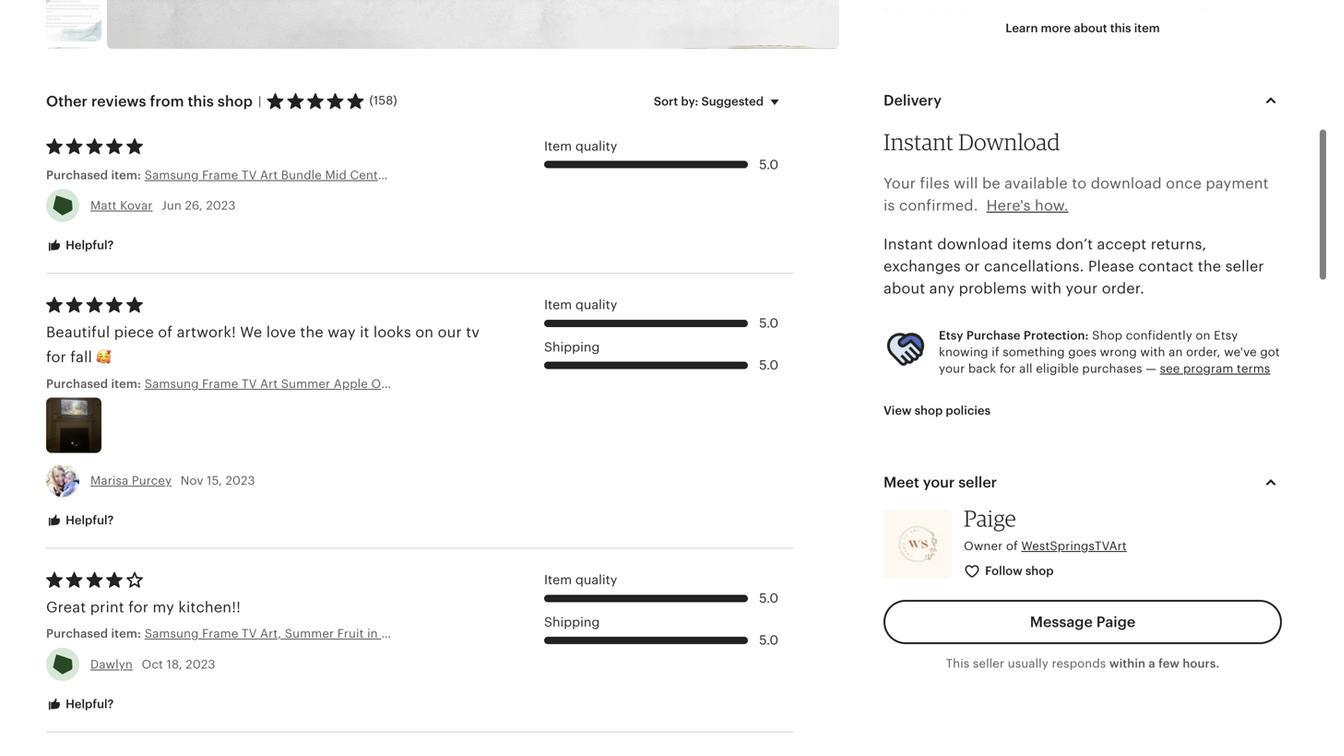 Task type: describe. For each thing, give the bounding box(es) containing it.
something
[[1003, 345, 1065, 359]]

of for beautiful
[[158, 324, 173, 341]]

physical
[[1159, 231, 1218, 248]]

message paige
[[1030, 614, 1136, 631]]

payment
[[1206, 175, 1269, 192]]

smartthings
[[1059, 532, 1150, 549]]

same
[[884, 583, 922, 599]]

confirmed.
[[899, 197, 979, 214]]

that
[[1027, 156, 1055, 173]]

any inside included in the purchase: 9 high-resolution digital jpg files ( in 4 zipped folder) for instant download in size 3840x2160 pixels (or any 16:9 ratio displays), that can be used to perfectly fit a samsung frame tv.
[[1242, 131, 1267, 147]]

shipping for great print for my kitchen!!
[[544, 615, 600, 630]]

files inside included in the purchase: 9 high-resolution digital jpg files ( in 4 zipped folder) for instant download in size 3840x2160 pixels (or any 16:9 ratio displays), that can be used to perfectly fit a samsung frame tv.
[[1092, 106, 1121, 122]]

high-
[[897, 106, 935, 122]]

26,
[[185, 199, 203, 213]]

dawlyn oct 18, 2023
[[90, 658, 215, 672]]

🥰
[[96, 349, 111, 366]]

meet your seller button
[[867, 461, 1299, 505]]

or inside the 2. download the digital artwork (jpg or jpeg) you bought on the camera roll of your smart phone. 3. go to samsung's free smartthings app. 4. connect the frame television and your phone to the same wifi network. 5. select your tv device. 6. select art mode. 7. select `add your photos.`
[[1152, 482, 1167, 499]]

suggested
[[702, 95, 764, 108]]

item
[[1135, 21, 1160, 35]]

your inside 'shop confidently on etsy knowing if something goes wrong with an order, we've got your back for all eligible purchases —'
[[939, 362, 965, 376]]

reviews"
[[998, 307, 1059, 323]]

1 vertical spatial select
[[902, 633, 947, 649]]

more
[[1041, 21, 1071, 35]]

be left shipped
[[912, 256, 931, 273]]

helpful? for matt kovar jun 26, 2023
[[63, 239, 114, 252]]

for inside included in the purchase: 9 high-resolution digital jpg files ( in 4 zipped folder) for instant download in size 3840x2160 pixels (or any 16:9 ratio displays), that can be used to perfectly fit a samsung frame tv.
[[884, 131, 904, 147]]

2 helpful? from the top
[[63, 514, 114, 528]]

helpful? button for matt kovar
[[32, 229, 128, 263]]

on inside 'shop confidently on etsy knowing if something goes wrong with an order, we've got your back for all eligible purchases —'
[[1196, 329, 1211, 343]]

purchase:
[[1008, 81, 1079, 97]]

other reviews from this shop
[[46, 93, 253, 110]]

paige inside button
[[1097, 614, 1136, 631]]

in right '('
[[1135, 106, 1148, 122]]

and inside the 2. download the digital artwork (jpg or jpeg) you bought on the camera roll of your smart phone. 3. go to samsung's free smartthings app. 4. connect the frame television and your phone to the same wifi network. 5. select your tv device. 6. select art mode. 7. select `add your photos.`
[[1119, 557, 1146, 574]]

your up smartthings
[[1094, 507, 1126, 524]]

looks
[[374, 324, 411, 341]]

helpful? button for dawlyn
[[32, 688, 128, 722]]

files inside your files will be available to download once payment is confirmed.
[[920, 175, 950, 192]]

4
[[1152, 106, 1161, 122]]

is inside this is an instant digital download, no physical product will be shipped to you. the file will be available for download immediately after purchase in your "purchases and reviews" section.
[[917, 231, 929, 248]]

sort
[[654, 95, 678, 108]]

(
[[1125, 106, 1131, 122]]

shipped
[[935, 256, 993, 273]]

digital inside this is an instant digital download, no physical product will be shipped to you. the file will be available for download immediately after purchase in your "purchases and reviews" section.
[[1008, 231, 1053, 248]]

purchase
[[967, 329, 1021, 343]]

with inside 'shop confidently on etsy knowing if something goes wrong with an order, we've got your back for all eligible purchases —'
[[1141, 345, 1166, 359]]

returns,
[[1151, 236, 1207, 253]]

4 5.0 from the top
[[759, 591, 779, 606]]

available inside this is an instant digital download, no physical product will be shipped to you. the file will be available for download immediately after purchase in your "purchases and reviews" section.
[[1158, 256, 1222, 273]]

instant for download
[[884, 128, 954, 155]]

instant download
[[884, 128, 1061, 155]]

samsung frame tv art bundle mid century modern abstract image 10 image
[[46, 47, 101, 103]]

an inside 'shop confidently on etsy knowing if something goes wrong with an order, we've got your back for all eligible purchases —'
[[1169, 345, 1183, 359]]

zipped
[[1165, 106, 1214, 122]]

download for 2.
[[901, 482, 973, 499]]

any inside instant download items don't accept returns, exchanges or cancellations. please contact the seller about any problems with your order.
[[930, 280, 955, 297]]

instant inside included in the purchase: 9 high-resolution digital jpg files ( in 4 zipped folder) for instant download in size 3840x2160 pixels (or any 16:9 ratio displays), that can be used to perfectly fit a samsung frame tv.
[[908, 131, 958, 147]]

paige inside paige owner of westspringstvart
[[964, 505, 1017, 532]]

download for instant
[[959, 128, 1061, 155]]

product
[[1223, 231, 1280, 248]]

digital inside included in the purchase: 9 high-resolution digital jpg files ( in 4 zipped folder) for instant download in size 3840x2160 pixels (or any 16:9 ratio displays), that can be used to perfectly fit a samsung frame tv.
[[1011, 106, 1056, 122]]

included
[[884, 81, 959, 97]]

immediately
[[959, 281, 1048, 298]]

way
[[328, 324, 356, 341]]

item for beautiful piece of artwork! we love the way it looks on our tv for fall 🥰
[[544, 298, 572, 312]]

to right go
[[926, 532, 941, 549]]

view details of this review photo by marisa purcey image
[[46, 398, 101, 454]]

of for paige
[[1006, 540, 1018, 554]]

2 5.0 from the top
[[759, 316, 779, 331]]

download inside included in the purchase: 9 high-resolution digital jpg files ( in 4 zipped folder) for instant download in size 3840x2160 pixels (or any 16:9 ratio displays), that can be used to perfectly fit a samsung frame tv.
[[962, 131, 1034, 147]]

for inside beautiful piece of artwork! we love the way it looks on our tv for fall 🥰
[[46, 349, 66, 366]]

we
[[240, 324, 262, 341]]

dawlyn
[[90, 658, 133, 672]]

is inside your files will be available to download once payment is confirmed.
[[884, 197, 895, 214]]

free
[[1026, 532, 1055, 549]]

0 horizontal spatial will
[[884, 256, 908, 273]]

the inside included in the purchase: 9 high-resolution digital jpg files ( in 4 zipped folder) for instant download in size 3840x2160 pixels (or any 16:9 ratio displays), that can be used to perfectly fit a samsung frame tv.
[[980, 81, 1004, 97]]

my
[[153, 600, 174, 616]]

seller inside meet your seller dropdown button
[[959, 475, 997, 491]]

1 item quality from the top
[[544, 139, 618, 154]]

the right phone
[[1254, 557, 1278, 574]]

instant download items don't accept returns, exchanges or cancellations. please contact the seller about any problems with your order.
[[884, 236, 1265, 297]]

follow shop link
[[950, 555, 1070, 589]]

mode.
[[977, 633, 1022, 649]]

purchased for beautiful
[[46, 377, 108, 391]]

instant for download
[[884, 236, 934, 253]]

wifi
[[926, 583, 956, 599]]

be down the no
[[1136, 256, 1154, 273]]

to inside your files will be available to download once payment is confirmed.
[[1072, 175, 1087, 192]]

jpeg)
[[1171, 482, 1212, 499]]

see program terms
[[1160, 362, 1271, 376]]

please
[[1089, 258, 1135, 275]]

1 5.0 from the top
[[759, 157, 779, 172]]

fall
[[70, 349, 92, 366]]

a inside included in the purchase: 9 high-resolution digital jpg files ( in 4 zipped folder) for instant download in size 3840x2160 pixels (or any 16:9 ratio displays), that can be used to perfectly fit a samsung frame tv.
[[1257, 156, 1266, 173]]

our
[[438, 324, 462, 341]]

you
[[1216, 482, 1242, 499]]

policies
[[946, 404, 991, 418]]

on for it
[[415, 324, 434, 341]]

an inside this is an instant digital download, no physical product will be shipped to you. the file will be available for download immediately after purchase in your "purchases and reviews" section.
[[933, 231, 950, 248]]

section.
[[1063, 307, 1120, 323]]

displays),
[[955, 156, 1023, 173]]

go
[[901, 532, 922, 549]]

great
[[46, 600, 86, 616]]

frame inside the 2. download the digital artwork (jpg or jpeg) you bought on the camera roll of your smart phone. 3. go to samsung's free smartthings app. 4. connect the frame television and your phone to the same wifi network. 5. select your tv device. 6. select art mode. 7. select `add your photos.`
[[995, 557, 1040, 574]]

contact
[[1139, 258, 1194, 275]]

shop
[[1093, 329, 1123, 343]]

used
[[1112, 156, 1147, 173]]

the
[[1050, 256, 1077, 273]]

great print for my kitchen!!
[[46, 600, 241, 616]]

don't
[[1056, 236, 1093, 253]]

5.
[[884, 608, 897, 624]]

|
[[258, 95, 262, 108]]

about inside dropdown button
[[1074, 21, 1108, 35]]

terms
[[1237, 362, 1271, 376]]

it
[[360, 324, 370, 341]]

items
[[1013, 236, 1052, 253]]

the down "owner"
[[967, 557, 991, 574]]

print
[[90, 600, 124, 616]]

for inside 'shop confidently on etsy knowing if something goes wrong with an order, we've got your back for all eligible purchases —'
[[1000, 362, 1016, 376]]

1 item: from the top
[[111, 168, 141, 182]]

your up 'art'
[[950, 608, 982, 624]]

for inside this is an instant digital download, no physical product will be shipped to you. the file will be available for download immediately after purchase in your "purchases and reviews" section.
[[1226, 256, 1246, 273]]

tv
[[466, 324, 480, 341]]

9
[[884, 106, 893, 122]]

—
[[1146, 362, 1157, 376]]

artwork
[[1055, 482, 1112, 499]]

protection:
[[1024, 329, 1089, 343]]

see
[[1160, 362, 1180, 376]]

purchased item: for beautiful
[[46, 377, 145, 391]]

15,
[[207, 474, 222, 488]]

your inside this is an instant digital download, no physical product will be shipped to you. the file will be available for download immediately after purchase in your "purchases and reviews" section.
[[1178, 281, 1210, 298]]

1 purchased item: from the top
[[46, 168, 145, 182]]

included in the purchase: 9 high-resolution digital jpg files ( in 4 zipped folder) for instant download in size 3840x2160 pixels (or any 16:9 ratio displays), that can be used to perfectly fit a samsung frame tv.
[[884, 81, 1267, 198]]

on for you
[[940, 507, 959, 524]]

phone.
[[1177, 507, 1227, 524]]

in up resolution
[[963, 81, 976, 97]]

phone
[[1186, 557, 1231, 574]]

be inside included in the purchase: 9 high-resolution digital jpg files ( in 4 zipped folder) for instant download in size 3840x2160 pixels (or any 16:9 ratio displays), that can be used to perfectly fit a samsung frame tv.
[[1089, 156, 1108, 173]]

we've
[[1225, 345, 1257, 359]]

2 vertical spatial select
[[899, 658, 944, 674]]



Task type: locate. For each thing, give the bounding box(es) containing it.
4.
[[884, 557, 898, 574]]

0 vertical spatial helpful?
[[63, 239, 114, 252]]

if
[[992, 345, 1000, 359]]

1 vertical spatial seller
[[959, 475, 997, 491]]

any up fit
[[1242, 131, 1267, 147]]

3 item quality from the top
[[544, 573, 618, 588]]

2 vertical spatial helpful? button
[[32, 688, 128, 722]]

1 vertical spatial purchased
[[46, 377, 108, 391]]

quality for beautiful piece of artwork! we love the way it looks on our tv for fall 🥰
[[576, 298, 618, 312]]

the up samsung's
[[963, 507, 986, 524]]

download inside instant download items don't accept returns, exchanges or cancellations. please contact the seller about any problems with your order.
[[938, 236, 1009, 253]]

download
[[1091, 175, 1162, 192], [938, 236, 1009, 253], [884, 281, 955, 298]]

of right piece
[[158, 324, 173, 341]]

1 helpful? button from the top
[[32, 229, 128, 263]]

0 horizontal spatial this
[[884, 231, 913, 248]]

0 horizontal spatial an
[[933, 231, 950, 248]]

to down can
[[1072, 175, 1087, 192]]

0 vertical spatial item
[[544, 139, 572, 154]]

2023 for matt kovar jun 26, 2023
[[206, 199, 236, 213]]

with down cancellations.
[[1031, 280, 1062, 297]]

0 vertical spatial with
[[1031, 280, 1062, 297]]

1 vertical spatial this
[[946, 657, 970, 671]]

2 vertical spatial item quality
[[544, 573, 618, 588]]

your down mode.
[[988, 658, 1020, 674]]

network.
[[960, 583, 1023, 599]]

0 vertical spatial files
[[1092, 106, 1121, 122]]

or
[[965, 258, 980, 275], [1152, 482, 1167, 499]]

2 vertical spatial quality
[[576, 573, 618, 588]]

paige image
[[884, 510, 953, 579]]

of inside the 2. download the digital artwork (jpg or jpeg) you bought on the camera roll of your smart phone. 3. go to samsung's free smartthings app. 4. connect the frame television and your phone to the same wifi network. 5. select your tv device. 6. select art mode. 7. select `add your photos.`
[[1075, 507, 1090, 524]]

shop for view shop policies
[[915, 404, 943, 418]]

1 vertical spatial item:
[[111, 377, 141, 391]]

1 vertical spatial this
[[188, 93, 214, 110]]

to up the immediately
[[997, 256, 1012, 273]]

1 vertical spatial purchased item:
[[46, 377, 145, 391]]

your inside dropdown button
[[923, 475, 955, 491]]

1 vertical spatial frame
[[995, 557, 1040, 574]]

this is an instant digital download, no physical product will be shipped to you. the file will be available for download immediately after purchase in your "purchases and reviews" section.
[[884, 231, 1280, 323]]

1 vertical spatial files
[[920, 175, 950, 192]]

for left fall
[[46, 349, 66, 366]]

1 vertical spatial item quality
[[544, 298, 618, 312]]

etsy purchase protection:
[[939, 329, 1089, 343]]

you.
[[1016, 256, 1046, 273]]

2 item quality from the top
[[544, 298, 618, 312]]

0 vertical spatial an
[[933, 231, 950, 248]]

0 vertical spatial available
[[1005, 175, 1068, 192]]

marisa purcey link
[[90, 474, 172, 488]]

this right from
[[188, 93, 214, 110]]

your
[[884, 175, 916, 192]]

1 quality from the top
[[576, 139, 618, 154]]

to inside included in the purchase: 9 high-resolution digital jpg files ( in 4 zipped folder) for instant download in size 3840x2160 pixels (or any 16:9 ratio displays), that can be used to perfectly fit a samsung frame tv.
[[1151, 156, 1165, 173]]

1 horizontal spatial on
[[940, 507, 959, 524]]

for left my
[[128, 600, 149, 616]]

0 vertical spatial helpful? button
[[32, 229, 128, 263]]

instant inside instant download items don't accept returns, exchanges or cancellations. please contact the seller about any problems with your order.
[[884, 236, 934, 253]]

program
[[1184, 362, 1234, 376]]

on left our
[[415, 324, 434, 341]]

in left size
[[1038, 131, 1051, 147]]

beautiful piece of artwork! we love the way it looks on our tv for fall 🥰
[[46, 324, 480, 366]]

this for shop
[[188, 93, 214, 110]]

16:9
[[884, 156, 913, 173]]

1 vertical spatial an
[[1169, 345, 1183, 359]]

eligible
[[1036, 362, 1079, 376]]

0 vertical spatial paige
[[964, 505, 1017, 532]]

select
[[901, 608, 946, 624], [902, 633, 947, 649], [899, 658, 944, 674]]

or down instant
[[965, 258, 980, 275]]

1 vertical spatial shipping
[[544, 615, 600, 630]]

helpful? button down dawlyn
[[32, 688, 128, 722]]

2023 for marisa purcey nov 15, 2023
[[226, 474, 255, 488]]

oct
[[142, 658, 163, 672]]

knowing
[[939, 345, 989, 359]]

will inside your files will be available to download once payment is confirmed.
[[954, 175, 978, 192]]

for left the "all"
[[1000, 362, 1016, 376]]

0 horizontal spatial a
[[1149, 657, 1156, 671]]

helpful? down dawlyn
[[63, 698, 114, 712]]

all
[[1020, 362, 1033, 376]]

samsung frame tv art bundle mid century modern abstract image 9 image
[[46, 0, 101, 42]]

2 vertical spatial purchased item:
[[46, 628, 145, 641]]

2 vertical spatial 2023
[[186, 658, 215, 672]]

about right more
[[1074, 21, 1108, 35]]

folder)
[[1218, 106, 1266, 122]]

2 purchased item: from the top
[[46, 377, 145, 391]]

files down ratio
[[920, 175, 950, 192]]

matt kovar link
[[90, 199, 153, 213]]

here's how.
[[987, 197, 1069, 214]]

item quality for beautiful piece of artwork! we love the way it looks on our tv for fall 🥰
[[544, 298, 618, 312]]

0 vertical spatial digital
[[1011, 106, 1056, 122]]

2 vertical spatial helpful?
[[63, 698, 114, 712]]

0 vertical spatial about
[[1074, 21, 1108, 35]]

files left '('
[[1092, 106, 1121, 122]]

3.
[[884, 532, 897, 549]]

1 horizontal spatial an
[[1169, 345, 1183, 359]]

purchased item: down 🥰 at the left top of the page
[[46, 377, 145, 391]]

1 horizontal spatial any
[[1242, 131, 1267, 147]]

item: up matt kovar link
[[111, 168, 141, 182]]

this down 'art'
[[946, 657, 970, 671]]

2 item from the top
[[544, 298, 572, 312]]

18,
[[167, 658, 182, 672]]

3 purchased from the top
[[46, 628, 108, 641]]

the down physical
[[1198, 258, 1222, 275]]

2 vertical spatial of
[[1006, 540, 1018, 554]]

purchased item:
[[46, 168, 145, 182], [46, 377, 145, 391], [46, 628, 145, 641]]

be down displays),
[[983, 175, 1001, 192]]

0 horizontal spatial of
[[158, 324, 173, 341]]

your down knowing
[[939, 362, 965, 376]]

by:
[[681, 95, 699, 108]]

seller inside instant download items don't accept returns, exchanges or cancellations. please contact the seller about any problems with your order.
[[1226, 258, 1265, 275]]

about inside instant download items don't accept returns, exchanges or cancellations. please contact the seller about any problems with your order.
[[884, 280, 926, 297]]

0 vertical spatial of
[[158, 324, 173, 341]]

1 etsy from the left
[[939, 329, 964, 343]]

1 vertical spatial paige
[[1097, 614, 1136, 631]]

0 horizontal spatial this
[[188, 93, 214, 110]]

wrong
[[1100, 345, 1137, 359]]

order,
[[1187, 345, 1221, 359]]

1 vertical spatial quality
[[576, 298, 618, 312]]

and up purchase
[[967, 307, 994, 323]]

1 horizontal spatial this
[[946, 657, 970, 671]]

(or
[[1217, 131, 1237, 147]]

nov
[[181, 474, 203, 488]]

purchase
[[1090, 281, 1157, 298]]

0 horizontal spatial etsy
[[939, 329, 964, 343]]

quality for great print for my kitchen!!
[[576, 573, 618, 588]]

paige up "owner"
[[964, 505, 1017, 532]]

1 horizontal spatial this
[[1111, 21, 1132, 35]]

and
[[967, 307, 994, 323], [1119, 557, 1146, 574]]

an up exchanges
[[933, 231, 950, 248]]

digital up you.
[[1008, 231, 1053, 248]]

connect
[[902, 557, 963, 574]]

2 helpful? button from the top
[[32, 504, 128, 539]]

1 horizontal spatial files
[[1092, 106, 1121, 122]]

and inside this is an instant digital download, no physical product will be shipped to you. the file will be available for download immediately after purchase in your "purchases and reviews" section.
[[967, 307, 994, 323]]

0 horizontal spatial on
[[415, 324, 434, 341]]

(jpg
[[1116, 482, 1148, 499]]

helpful? button down marisa
[[32, 504, 128, 539]]

love
[[266, 324, 296, 341]]

other
[[46, 93, 88, 110]]

learn
[[1006, 21, 1038, 35]]

kitchen!!
[[178, 600, 241, 616]]

reviews
[[91, 93, 146, 110]]

for down product
[[1226, 256, 1246, 273]]

digital
[[1004, 482, 1051, 499]]

responds
[[1052, 657, 1106, 671]]

select right 7.
[[899, 658, 944, 674]]

1 vertical spatial digital
[[1008, 231, 1053, 248]]

etsy up knowing
[[939, 329, 964, 343]]

1 helpful? from the top
[[63, 239, 114, 252]]

1 horizontal spatial with
[[1141, 345, 1166, 359]]

5 5.0 from the top
[[759, 633, 779, 648]]

this
[[884, 231, 913, 248], [946, 657, 970, 671]]

0 horizontal spatial available
[[1005, 175, 1068, 192]]

item: for piece
[[111, 377, 141, 391]]

will down displays),
[[954, 175, 978, 192]]

1 vertical spatial any
[[930, 280, 955, 297]]

0 vertical spatial any
[[1242, 131, 1267, 147]]

television
[[1044, 557, 1115, 574]]

0 vertical spatial purchased
[[46, 168, 108, 182]]

quality
[[576, 139, 618, 154], [576, 298, 618, 312], [576, 573, 618, 588]]

item: down the great print for my kitchen!!
[[111, 628, 141, 641]]

on down meet your seller
[[940, 507, 959, 524]]

3 item: from the top
[[111, 628, 141, 641]]

for up '16:9'
[[884, 131, 904, 147]]

0 horizontal spatial and
[[967, 307, 994, 323]]

(158)
[[369, 94, 397, 108]]

delivery button
[[867, 78, 1299, 122]]

7.
[[884, 658, 895, 674]]

this for this seller usually responds within a few hours.
[[946, 657, 970, 671]]

0 vertical spatial item:
[[111, 168, 141, 182]]

on inside the 2. download the digital artwork (jpg or jpeg) you bought on the camera roll of your smart phone. 3. go to samsung's free smartthings app. 4. connect the frame television and your phone to the same wifi network. 5. select your tv device. 6. select art mode. 7. select `add your photos.`
[[940, 507, 959, 524]]

1 vertical spatial download
[[938, 236, 1009, 253]]

2 quality from the top
[[576, 298, 618, 312]]

this left item
[[1111, 21, 1132, 35]]

with
[[1031, 280, 1062, 297], [1141, 345, 1166, 359]]

shop right view
[[915, 404, 943, 418]]

3 quality from the top
[[576, 573, 618, 588]]

2 vertical spatial seller
[[973, 657, 1005, 671]]

follow shop
[[986, 565, 1054, 579]]

0 horizontal spatial shop
[[218, 93, 253, 110]]

purchased item: up matt
[[46, 168, 145, 182]]

2 horizontal spatial will
[[1107, 256, 1132, 273]]

camera
[[990, 507, 1044, 524]]

1 purchased from the top
[[46, 168, 108, 182]]

download down used
[[1091, 175, 1162, 192]]

2 item: from the top
[[111, 377, 141, 391]]

order.
[[1102, 280, 1145, 297]]

with up —
[[1141, 345, 1166, 359]]

smart
[[1130, 507, 1173, 524]]

of
[[158, 324, 173, 341], [1075, 507, 1090, 524], [1006, 540, 1018, 554]]

seller down mode.
[[973, 657, 1005, 671]]

download inside the 2. download the digital artwork (jpg or jpeg) you bought on the camera roll of your smart phone. 3. go to samsung's free smartthings app. 4. connect the frame television and your phone to the same wifi network. 5. select your tv device. 6. select art mode. 7. select `add your photos.`
[[901, 482, 973, 499]]

1 horizontal spatial or
[[1152, 482, 1167, 499]]

0 horizontal spatial or
[[965, 258, 980, 275]]

1 horizontal spatial shop
[[915, 404, 943, 418]]

is up exchanges
[[917, 231, 929, 248]]

kovar
[[120, 199, 153, 213]]

and down smartthings
[[1119, 557, 1146, 574]]

0 vertical spatial or
[[965, 258, 980, 275]]

0 vertical spatial item quality
[[544, 139, 618, 154]]

1 vertical spatial 2023
[[226, 474, 255, 488]]

seller left digital
[[959, 475, 997, 491]]

westspringstvart
[[1022, 540, 1127, 554]]

app.
[[1154, 532, 1186, 549]]

the inside beautiful piece of artwork! we love the way it looks on our tv for fall 🥰
[[300, 324, 324, 341]]

of inside paige owner of westspringstvart
[[1006, 540, 1018, 554]]

download down exchanges
[[884, 281, 955, 298]]

this for this is an instant digital download, no physical product will be shipped to you. the file will be available for download immediately after purchase in your "purchases and reviews" section.
[[884, 231, 913, 248]]

of inside beautiful piece of artwork! we love the way it looks on our tv for fall 🥰
[[158, 324, 173, 341]]

piece
[[114, 324, 154, 341]]

once
[[1166, 175, 1202, 192]]

no
[[1137, 231, 1155, 248]]

purchases
[[1083, 362, 1143, 376]]

shop inside button
[[915, 404, 943, 418]]

to right used
[[1151, 156, 1165, 173]]

1 horizontal spatial about
[[1074, 21, 1108, 35]]

0 vertical spatial this
[[884, 231, 913, 248]]

frame down free
[[995, 557, 1040, 574]]

your inside instant download items don't accept returns, exchanges or cancellations. please contact the seller about any problems with your order.
[[1066, 280, 1098, 297]]

download inside your files will be available to download once payment is confirmed.
[[1091, 175, 1162, 192]]

your down contact
[[1178, 281, 1210, 298]]

select right 6.
[[902, 633, 947, 649]]

available down returns,
[[1158, 256, 1222, 273]]

this up exchanges
[[884, 231, 913, 248]]

file
[[1081, 256, 1103, 273]]

this inside dropdown button
[[1111, 21, 1132, 35]]

in inside this is an instant digital download, no physical product will be shipped to you. the file will be available for download immediately after purchase in your "purchases and reviews" section.
[[1161, 281, 1174, 298]]

2 horizontal spatial of
[[1075, 507, 1090, 524]]

shop for follow shop
[[1026, 565, 1054, 579]]

1 vertical spatial of
[[1075, 507, 1090, 524]]

within
[[1110, 657, 1146, 671]]

frame inside included in the purchase: 9 high-resolution digital jpg files ( in 4 zipped folder) for instant download in size 3840x2160 pixels (or any 16:9 ratio displays), that can be used to perfectly fit a samsung frame tv.
[[955, 181, 999, 198]]

available down that
[[1005, 175, 1068, 192]]

2023 right the 15,
[[226, 474, 255, 488]]

0 vertical spatial frame
[[955, 181, 999, 198]]

the up camera
[[977, 482, 1000, 499]]

frame down displays),
[[955, 181, 999, 198]]

2 vertical spatial item:
[[111, 628, 141, 641]]

purchased item: for great
[[46, 628, 145, 641]]

be right can
[[1089, 156, 1108, 173]]

on
[[415, 324, 434, 341], [1196, 329, 1211, 343], [940, 507, 959, 524]]

the inside instant download items don't accept returns, exchanges or cancellations. please contact the seller about any problems with your order.
[[1198, 258, 1222, 275]]

purchased for great
[[46, 628, 108, 641]]

3 purchased item: from the top
[[46, 628, 145, 641]]

few
[[1159, 657, 1180, 671]]

1 vertical spatial helpful? button
[[32, 504, 128, 539]]

item for great print for my kitchen!!
[[544, 573, 572, 588]]

helpful? down marisa
[[63, 514, 114, 528]]

helpful?
[[63, 239, 114, 252], [63, 514, 114, 528], [63, 698, 114, 712]]

your right meet
[[923, 475, 955, 491]]

purchased item: down 'print'
[[46, 628, 145, 641]]

the up resolution
[[980, 81, 1004, 97]]

0 vertical spatial quality
[[576, 139, 618, 154]]

with inside instant download items don't accept returns, exchanges or cancellations. please contact the seller about any problems with your order.
[[1031, 280, 1062, 297]]

1 horizontal spatial and
[[1119, 557, 1146, 574]]

will down accept on the top
[[1107, 256, 1132, 273]]

sort by: suggested button
[[640, 82, 800, 121]]

0 vertical spatial seller
[[1226, 258, 1265, 275]]

this inside this is an instant digital download, no physical product will be shipped to you. the file will be available for download immediately after purchase in your "purchases and reviews" section.
[[884, 231, 913, 248]]

0 vertical spatial shop
[[218, 93, 253, 110]]

or inside instant download items don't accept returns, exchanges or cancellations. please contact the seller about any problems with your order.
[[965, 258, 980, 275]]

helpful? for dawlyn oct 18, 2023
[[63, 698, 114, 712]]

helpful? down matt
[[63, 239, 114, 252]]

confidently
[[1126, 329, 1193, 343]]

1 shipping from the top
[[544, 340, 600, 355]]

fit
[[1238, 156, 1253, 173]]

0 vertical spatial purchased item:
[[46, 168, 145, 182]]

your files will be available to download once payment is confirmed.
[[884, 175, 1269, 214]]

here's
[[987, 197, 1031, 214]]

your down "file"
[[1066, 280, 1098, 297]]

cancellations.
[[984, 258, 1085, 275]]

1 horizontal spatial paige
[[1097, 614, 1136, 631]]

3 helpful? button from the top
[[32, 688, 128, 722]]

3 5.0 from the top
[[759, 358, 779, 373]]

to right phone
[[1235, 557, 1250, 574]]

download inside this is an instant digital download, no physical product will be shipped to you. the file will be available for download immediately after purchase in your "purchases and reviews" section.
[[884, 281, 955, 298]]

to inside this is an instant digital download, no physical product will be shipped to you. the file will be available for download immediately after purchase in your "purchases and reviews" section.
[[997, 256, 1012, 273]]

1 horizontal spatial available
[[1158, 256, 1222, 273]]

etsy inside 'shop confidently on etsy knowing if something goes wrong with an order, we've got your back for all eligible purchases —'
[[1214, 329, 1238, 343]]

paige up within
[[1097, 614, 1136, 631]]

2 shipping from the top
[[544, 615, 600, 630]]

purchased up matt
[[46, 168, 108, 182]]

1 horizontal spatial of
[[1006, 540, 1018, 554]]

shop down free
[[1026, 565, 1054, 579]]

this for item
[[1111, 21, 1132, 35]]

the left way
[[300, 324, 324, 341]]

is down your
[[884, 197, 895, 214]]

your down app.
[[1150, 557, 1182, 574]]

size
[[1055, 131, 1083, 147]]

0 vertical spatial is
[[884, 197, 895, 214]]

3 item from the top
[[544, 573, 572, 588]]

0 vertical spatial shipping
[[544, 340, 600, 355]]

2. download the digital artwork (jpg or jpeg) you bought on the camera roll of your smart phone. 3. go to samsung's free smartthings app. 4. connect the frame television and your phone to the same wifi network. 5. select your tv device. 6. select art mode. 7. select `add your photos.`
[[884, 482, 1278, 674]]

westspringstvart link
[[1022, 540, 1127, 554]]

1 horizontal spatial is
[[917, 231, 929, 248]]

in
[[963, 81, 976, 97], [1135, 106, 1148, 122], [1038, 131, 1051, 147], [1161, 281, 1174, 298]]

or up smart
[[1152, 482, 1167, 499]]

delivery
[[884, 92, 942, 109]]

view shop policies button
[[870, 394, 1005, 428]]

of right roll in the bottom of the page
[[1075, 507, 1090, 524]]

purcey
[[132, 474, 172, 488]]

2023 right 18,
[[186, 658, 215, 672]]

tv.
[[1004, 181, 1025, 198]]

item: down 🥰 at the left top of the page
[[111, 377, 141, 391]]

1 vertical spatial shop
[[915, 404, 943, 418]]

2 vertical spatial item
[[544, 573, 572, 588]]

helpful? button down matt
[[32, 229, 128, 263]]

2 vertical spatial purchased
[[46, 628, 108, 641]]

shipping for beautiful piece of artwork! we love the way it looks on our tv for fall 🥰
[[544, 340, 600, 355]]

will up "purchases
[[884, 256, 908, 273]]

accept
[[1097, 236, 1147, 253]]

download up shipped
[[938, 236, 1009, 253]]

2023 right 26,
[[206, 199, 236, 213]]

2 vertical spatial shop
[[1026, 565, 1054, 579]]

0 horizontal spatial with
[[1031, 280, 1062, 297]]

available inside your files will be available to download once payment is confirmed.
[[1005, 175, 1068, 192]]

1 vertical spatial a
[[1149, 657, 1156, 671]]

0 vertical spatial and
[[967, 307, 994, 323]]

samsung
[[884, 181, 951, 198]]

seller down product
[[1226, 258, 1265, 275]]

item quality for great print for my kitchen!!
[[544, 573, 618, 588]]

frame
[[955, 181, 999, 198], [995, 557, 1040, 574]]

item quality
[[544, 139, 618, 154], [544, 298, 618, 312], [544, 573, 618, 588]]

meet your seller
[[884, 475, 997, 491]]

3 helpful? from the top
[[63, 698, 114, 712]]

2 vertical spatial download
[[884, 281, 955, 298]]

shop left |
[[218, 93, 253, 110]]

any down exchanges
[[930, 280, 955, 297]]

item: for print
[[111, 628, 141, 641]]

0 horizontal spatial any
[[930, 280, 955, 297]]

2 horizontal spatial on
[[1196, 329, 1211, 343]]

2 purchased from the top
[[46, 377, 108, 391]]

1 horizontal spatial will
[[954, 175, 978, 192]]

0 vertical spatial a
[[1257, 156, 1266, 173]]

purchased down fall
[[46, 377, 108, 391]]

be inside your files will be available to download once payment is confirmed.
[[983, 175, 1001, 192]]

in down contact
[[1161, 281, 1174, 298]]

a left few
[[1149, 657, 1156, 671]]

purchased down "great"
[[46, 628, 108, 641]]

from
[[150, 93, 184, 110]]

a right fit
[[1257, 156, 1266, 173]]

1 horizontal spatial etsy
[[1214, 329, 1238, 343]]

0 vertical spatial this
[[1111, 21, 1132, 35]]

on up order,
[[1196, 329, 1211, 343]]

1 vertical spatial available
[[1158, 256, 1222, 273]]

1 item from the top
[[544, 139, 572, 154]]

on inside beautiful piece of artwork! we love the way it looks on our tv for fall 🥰
[[415, 324, 434, 341]]

0 vertical spatial select
[[901, 608, 946, 624]]

paige owner of westspringstvart
[[964, 505, 1127, 554]]

0 horizontal spatial files
[[920, 175, 950, 192]]

digital down purchase:
[[1011, 106, 1056, 122]]

2 etsy from the left
[[1214, 329, 1238, 343]]

of up the follow shop link
[[1006, 540, 1018, 554]]



Task type: vqa. For each thing, say whether or not it's contained in the screenshot.
Unique wedding registry idea - colorful ceramic dinnerware set IMAGE
no



